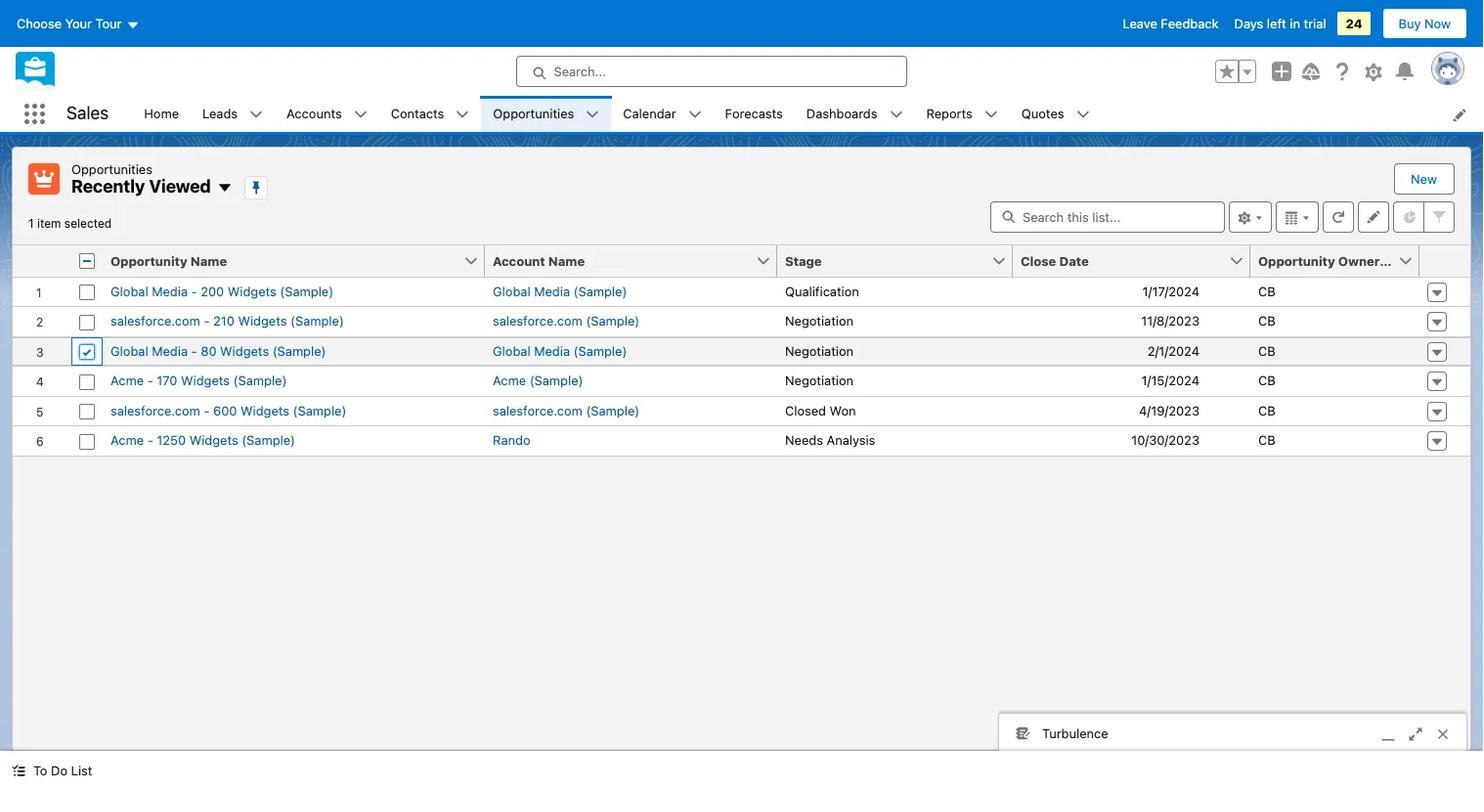 Task type: locate. For each thing, give the bounding box(es) containing it.
0 vertical spatial opportunities
[[493, 105, 574, 121]]

acme for acme (sample)
[[493, 373, 526, 388]]

text default image for dashboards
[[890, 108, 903, 122]]

opportunity for opportunity name
[[111, 253, 187, 268]]

acme
[[111, 373, 144, 388], [493, 373, 526, 388], [111, 432, 144, 448]]

2 negotiation from the top
[[785, 343, 854, 358]]

salesforce.com (sample) link up acme (sample)
[[493, 312, 640, 331]]

2 global media (sample) link from the top
[[493, 342, 627, 361]]

1 horizontal spatial opportunity
[[1259, 253, 1336, 268]]

media down account name
[[534, 283, 570, 299]]

opportunities inside "link"
[[493, 105, 574, 121]]

name inside "button"
[[191, 253, 227, 268]]

- left 600
[[204, 402, 210, 418]]

opportunity inside button
[[1259, 253, 1336, 268]]

text default image right calendar
[[688, 108, 702, 122]]

4 cb from the top
[[1259, 373, 1276, 388]]

global for global media (sample) link corresponding to negotiation
[[493, 343, 531, 358]]

leave feedback
[[1123, 16, 1219, 31]]

needs analysis
[[785, 432, 876, 448]]

global for global media - 200 widgets (sample) link
[[111, 283, 148, 299]]

widgets up "salesforce.com - 210 widgets (sample)"
[[228, 283, 277, 299]]

widgets inside acme - 1250 widgets (sample) link
[[189, 432, 238, 448]]

1 horizontal spatial name
[[549, 253, 585, 268]]

- left 1250
[[147, 432, 153, 448]]

viewed
[[149, 176, 211, 197]]

text default image right accounts
[[354, 108, 367, 122]]

reports list item
[[915, 96, 1010, 132]]

opportunities down search...
[[493, 105, 574, 121]]

salesforce.com (sample)
[[493, 313, 640, 329], [493, 402, 640, 418]]

1 vertical spatial opportunities
[[71, 161, 153, 177]]

acme left 170
[[111, 373, 144, 388]]

- left '210'
[[204, 313, 210, 329]]

negotiation
[[785, 313, 854, 329], [785, 343, 854, 358], [785, 373, 854, 388]]

widgets right 600
[[241, 402, 290, 418]]

salesforce.com (sample) link for negotiation
[[493, 312, 640, 331]]

media up 170
[[152, 343, 188, 358]]

text default image inside to do list button
[[12, 764, 25, 778]]

salesforce.com up 170
[[111, 313, 200, 329]]

global media (sample)
[[493, 283, 627, 299], [493, 343, 627, 358]]

global media (sample) link up acme (sample)
[[493, 342, 627, 361]]

4/19/2023
[[1139, 402, 1200, 418]]

opportunity owner alias
[[1259, 253, 1415, 268]]

leads link
[[191, 96, 250, 132]]

2 vertical spatial negotiation
[[785, 373, 854, 388]]

1250
[[157, 432, 186, 448]]

widgets right '210'
[[238, 313, 287, 329]]

1 vertical spatial salesforce.com (sample) link
[[493, 401, 640, 421]]

accounts
[[287, 105, 342, 121]]

2 global media (sample) from the top
[[493, 343, 627, 358]]

salesforce.com down acme (sample) link
[[493, 402, 583, 418]]

text default image for opportunities
[[586, 108, 600, 122]]

global up acme - 170 widgets (sample)
[[111, 343, 148, 358]]

salesforce.com
[[111, 313, 200, 329], [493, 313, 583, 329], [111, 402, 200, 418], [493, 402, 583, 418]]

text default image inside leads list item
[[250, 108, 263, 122]]

widgets inside salesforce.com - 600 widgets (sample) link
[[241, 402, 290, 418]]

close date button
[[1013, 245, 1229, 276]]

opportunity for opportunity owner alias
[[1259, 253, 1336, 268]]

alias
[[1384, 253, 1415, 268]]

opportunity left owner
[[1259, 253, 1336, 268]]

text default image
[[250, 108, 263, 122], [354, 108, 367, 122], [456, 108, 470, 122], [586, 108, 600, 122], [688, 108, 702, 122], [217, 180, 233, 196]]

- left 80
[[191, 343, 197, 358]]

0 vertical spatial negotiation
[[785, 313, 854, 329]]

global media (sample) link for negotiation
[[493, 342, 627, 361]]

forecasts link
[[714, 96, 795, 132]]

buy now
[[1399, 16, 1451, 31]]

date
[[1060, 253, 1089, 268]]

2 salesforce.com (sample) from the top
[[493, 402, 640, 418]]

1 vertical spatial global media (sample) link
[[493, 342, 627, 361]]

global media (sample) link
[[493, 282, 627, 301], [493, 342, 627, 361]]

text default image inside 'opportunities' list item
[[586, 108, 600, 122]]

1 vertical spatial salesforce.com (sample)
[[493, 402, 640, 418]]

1 global media (sample) link from the top
[[493, 282, 627, 301]]

0 horizontal spatial opportunities
[[71, 161, 153, 177]]

acme for acme - 170 widgets (sample)
[[111, 373, 144, 388]]

2 salesforce.com (sample) link from the top
[[493, 401, 640, 421]]

name right account
[[549, 253, 585, 268]]

calendar link
[[612, 96, 688, 132]]

buy now button
[[1382, 8, 1468, 39]]

5 cb from the top
[[1259, 402, 1276, 418]]

salesforce.com (sample) for negotiation
[[493, 313, 640, 329]]

10/30/2023
[[1132, 432, 1200, 448]]

0 vertical spatial salesforce.com (sample) link
[[493, 312, 640, 331]]

text default image inside dashboards list item
[[890, 108, 903, 122]]

cb for 4/19/2023
[[1259, 402, 1276, 418]]

closed
[[785, 402, 826, 418]]

opportunity down selected
[[111, 253, 187, 268]]

global for global media (sample) link related to qualification
[[493, 283, 531, 299]]

media up acme (sample)
[[534, 343, 570, 358]]

- for 210
[[204, 313, 210, 329]]

accounts link
[[275, 96, 354, 132]]

text default image down search...
[[586, 108, 600, 122]]

opportunities link
[[482, 96, 586, 132]]

global
[[111, 283, 148, 299], [493, 283, 531, 299], [111, 343, 148, 358], [493, 343, 531, 358]]

new button
[[1396, 164, 1453, 194]]

1 vertical spatial negotiation
[[785, 343, 854, 358]]

item number image
[[13, 245, 71, 276]]

needs
[[785, 432, 823, 448]]

salesforce.com (sample) link
[[493, 312, 640, 331], [493, 401, 640, 421]]

cell
[[71, 245, 103, 277]]

name up 200 at left
[[191, 253, 227, 268]]

text default image inside contacts 'list item'
[[456, 108, 470, 122]]

recently viewed status
[[28, 216, 112, 230]]

global up acme (sample)
[[493, 343, 531, 358]]

account
[[493, 253, 545, 268]]

negotiation for global media (sample)
[[785, 343, 854, 358]]

salesforce.com (sample) up acme (sample)
[[493, 313, 640, 329]]

global media - 80 widgets (sample) link
[[111, 342, 326, 361]]

(sample) inside global media - 200 widgets (sample) link
[[280, 283, 334, 299]]

text default image inside accounts list item
[[354, 108, 367, 122]]

salesforce.com - 600 widgets (sample) link
[[111, 401, 347, 421]]

opportunity inside "button"
[[111, 253, 187, 268]]

widgets down 80
[[181, 373, 230, 388]]

acme up the rando
[[493, 373, 526, 388]]

1 cb from the top
[[1259, 283, 1276, 299]]

contacts
[[391, 105, 444, 121]]

24
[[1346, 16, 1363, 31]]

text default image right reports
[[985, 108, 998, 122]]

quotes
[[1022, 105, 1065, 121]]

6 cb from the top
[[1259, 432, 1276, 448]]

0 horizontal spatial name
[[191, 253, 227, 268]]

2 cb from the top
[[1259, 313, 1276, 329]]

2 opportunity from the left
[[1259, 253, 1336, 268]]

acme - 170 widgets (sample)
[[111, 373, 287, 388]]

search... button
[[516, 56, 907, 87]]

salesforce.com (sample) link down acme (sample) link
[[493, 401, 640, 421]]

- for 600
[[204, 402, 210, 418]]

forecasts
[[725, 105, 783, 121]]

global media (sample) link down account name
[[493, 282, 627, 301]]

global media (sample) up acme (sample)
[[493, 343, 627, 358]]

text default image inside the quotes list item
[[1076, 108, 1090, 122]]

1 salesforce.com (sample) link from the top
[[493, 312, 640, 331]]

widgets inside acme - 170 widgets (sample) link
[[181, 373, 230, 388]]

group
[[1216, 60, 1257, 83]]

stage
[[785, 253, 822, 268]]

global for "global media - 80 widgets (sample)" link
[[111, 343, 148, 358]]

negotiation for salesforce.com (sample)
[[785, 313, 854, 329]]

account name element
[[485, 245, 789, 277]]

recently viewed
[[71, 176, 211, 197]]

1 global media (sample) from the top
[[493, 283, 627, 299]]

widgets inside salesforce.com - 210 widgets (sample) link
[[238, 313, 287, 329]]

600
[[213, 402, 237, 418]]

global media - 200 widgets (sample)
[[111, 283, 334, 299]]

Search Recently Viewed list view. search field
[[991, 201, 1225, 232]]

text default image left the 'to'
[[12, 764, 25, 778]]

widgets down 600
[[189, 432, 238, 448]]

210
[[213, 313, 235, 329]]

leave
[[1123, 16, 1158, 31]]

0 vertical spatial global media (sample) link
[[493, 282, 627, 301]]

text default image inside reports list item
[[985, 108, 998, 122]]

(sample) inside acme - 1250 widgets (sample) link
[[242, 432, 295, 448]]

1 horizontal spatial opportunities
[[493, 105, 574, 121]]

item number element
[[13, 245, 71, 277]]

text default image right contacts
[[456, 108, 470, 122]]

your
[[65, 16, 92, 31]]

accounts list item
[[275, 96, 379, 132]]

now
[[1425, 16, 1451, 31]]

qualification
[[785, 283, 860, 299]]

text default image inside calendar list item
[[688, 108, 702, 122]]

text default image
[[890, 108, 903, 122], [985, 108, 998, 122], [1076, 108, 1090, 122], [12, 764, 25, 778]]

name inside button
[[549, 253, 585, 268]]

acme - 170 widgets (sample) link
[[111, 372, 287, 391]]

1 opportunity from the left
[[111, 253, 187, 268]]

1/17/2024
[[1143, 283, 1200, 299]]

calendar
[[623, 105, 676, 121]]

(sample)
[[280, 283, 334, 299], [574, 283, 627, 299], [291, 313, 344, 329], [586, 313, 640, 329], [273, 343, 326, 358], [574, 343, 627, 358], [233, 373, 287, 388], [530, 373, 583, 388], [293, 402, 347, 418], [586, 402, 640, 418], [242, 432, 295, 448]]

1 salesforce.com (sample) from the top
[[493, 313, 640, 329]]

1 name from the left
[[191, 253, 227, 268]]

opportunities up selected
[[71, 161, 153, 177]]

global down account
[[493, 283, 531, 299]]

list
[[71, 763, 92, 779]]

- for 1250
[[147, 432, 153, 448]]

media for global media - 200 widgets (sample) link
[[152, 283, 188, 299]]

global down "opportunity name"
[[111, 283, 148, 299]]

salesforce.com (sample) down acme (sample) link
[[493, 402, 640, 418]]

opportunities
[[493, 105, 574, 121], [71, 161, 153, 177]]

2 name from the left
[[549, 253, 585, 268]]

text default image right leads
[[250, 108, 263, 122]]

1 negotiation from the top
[[785, 313, 854, 329]]

None search field
[[991, 201, 1225, 232]]

account name
[[493, 253, 585, 268]]

text default image right quotes
[[1076, 108, 1090, 122]]

3 negotiation from the top
[[785, 373, 854, 388]]

left
[[1267, 16, 1287, 31]]

dashboards link
[[795, 96, 890, 132]]

80
[[201, 343, 217, 358]]

salesforce.com (sample) for closed won
[[493, 402, 640, 418]]

selected
[[64, 216, 112, 230]]

global media (sample) down account name
[[493, 283, 627, 299]]

widgets down salesforce.com - 210 widgets (sample) link
[[220, 343, 269, 358]]

feedback
[[1161, 16, 1219, 31]]

text default image for quotes
[[1076, 108, 1090, 122]]

opportunity owner alias element
[[1251, 245, 1432, 277]]

close date
[[1021, 253, 1089, 268]]

acme left 1250
[[111, 432, 144, 448]]

cell inside recently viewed grid
[[71, 245, 103, 277]]

text default image for accounts
[[354, 108, 367, 122]]

0 vertical spatial global media (sample)
[[493, 283, 627, 299]]

quotes link
[[1010, 96, 1076, 132]]

list
[[132, 96, 1484, 132]]

text default image for calendar
[[688, 108, 702, 122]]

salesforce.com - 210 widgets (sample) link
[[111, 312, 344, 331]]

global media - 80 widgets (sample)
[[111, 343, 326, 358]]

(sample) inside salesforce.com - 600 widgets (sample) link
[[293, 402, 347, 418]]

- left 170
[[147, 373, 153, 388]]

widgets
[[228, 283, 277, 299], [238, 313, 287, 329], [220, 343, 269, 358], [181, 373, 230, 388], [241, 402, 290, 418], [189, 432, 238, 448]]

0 horizontal spatial opportunity
[[111, 253, 187, 268]]

0 vertical spatial salesforce.com (sample)
[[493, 313, 640, 329]]

text default image left reports link
[[890, 108, 903, 122]]

list containing home
[[132, 96, 1484, 132]]

3 cb from the top
[[1259, 343, 1276, 358]]

dashboards
[[807, 105, 878, 121]]

1 vertical spatial global media (sample)
[[493, 343, 627, 358]]

media down "opportunity name"
[[152, 283, 188, 299]]



Task type: vqa. For each thing, say whether or not it's contained in the screenshot.


Task type: describe. For each thing, give the bounding box(es) containing it.
opportunity name element
[[103, 245, 497, 277]]

200
[[201, 283, 224, 299]]

text default image for leads
[[250, 108, 263, 122]]

cb for 1/17/2024
[[1259, 283, 1276, 299]]

name for account name
[[549, 253, 585, 268]]

cb for 10/30/2023
[[1259, 432, 1276, 448]]

to
[[33, 763, 47, 779]]

contacts link
[[379, 96, 456, 132]]

won
[[830, 402, 856, 418]]

media for global media (sample) link corresponding to negotiation
[[534, 343, 570, 358]]

leave feedback link
[[1123, 16, 1219, 31]]

cb for 2/1/2024
[[1259, 343, 1276, 358]]

1/15/2024
[[1142, 373, 1200, 388]]

global media - 200 widgets (sample) link
[[111, 282, 334, 301]]

name for opportunity name
[[191, 253, 227, 268]]

salesforce.com up acme (sample)
[[493, 313, 583, 329]]

leads
[[202, 105, 238, 121]]

acme for acme - 1250 widgets (sample)
[[111, 432, 144, 448]]

to do list button
[[0, 751, 104, 790]]

rando link
[[493, 431, 531, 450]]

(sample) inside acme (sample) link
[[530, 373, 583, 388]]

170
[[157, 373, 178, 388]]

choose your tour button
[[16, 8, 140, 39]]

widgets inside global media - 200 widgets (sample) link
[[228, 283, 277, 299]]

acme (sample)
[[493, 373, 583, 388]]

acme - 1250 widgets (sample)
[[111, 432, 295, 448]]

item
[[37, 216, 61, 230]]

stage element
[[778, 245, 1025, 277]]

cb for 11/8/2023
[[1259, 313, 1276, 329]]

search...
[[554, 64, 606, 79]]

text default image for reports
[[985, 108, 998, 122]]

1
[[28, 216, 34, 230]]

leads list item
[[191, 96, 275, 132]]

opportunities image
[[28, 163, 60, 195]]

recently viewed grid
[[13, 245, 1471, 456]]

global media (sample) for negotiation
[[493, 343, 627, 358]]

stage button
[[778, 245, 992, 276]]

cb for 1/15/2024
[[1259, 373, 1276, 388]]

- for 170
[[147, 373, 153, 388]]

widgets for 600
[[241, 402, 290, 418]]

recently
[[71, 176, 145, 197]]

(sample) inside salesforce.com - 210 widgets (sample) link
[[291, 313, 344, 329]]

rando
[[493, 432, 531, 448]]

closed won
[[785, 402, 856, 418]]

turbulence
[[1043, 725, 1109, 741]]

close
[[1021, 253, 1057, 268]]

action element
[[1420, 245, 1471, 277]]

widgets for 1250
[[189, 432, 238, 448]]

widgets for 170
[[181, 373, 230, 388]]

opportunity name
[[111, 253, 227, 268]]

text default image right viewed
[[217, 180, 233, 196]]

home link
[[132, 96, 191, 132]]

2/1/2024
[[1148, 343, 1200, 358]]

salesforce.com - 600 widgets (sample)
[[111, 402, 347, 418]]

account name button
[[485, 245, 756, 276]]

(sample) inside acme - 170 widgets (sample) link
[[233, 373, 287, 388]]

salesforce.com (sample) link for closed won
[[493, 401, 640, 421]]

opportunities list item
[[482, 96, 612, 132]]

close date element
[[1013, 245, 1263, 277]]

media for global media (sample) link related to qualification
[[534, 283, 570, 299]]

opportunity name button
[[103, 245, 464, 276]]

choose
[[17, 16, 62, 31]]

days left in trial
[[1235, 16, 1327, 31]]

recently viewed|opportunities|list view element
[[12, 147, 1472, 751]]

negotiation for acme (sample)
[[785, 373, 854, 388]]

days
[[1235, 16, 1264, 31]]

home
[[144, 105, 179, 121]]

(sample) inside "global media - 80 widgets (sample)" link
[[273, 343, 326, 358]]

widgets for 210
[[238, 313, 287, 329]]

buy
[[1399, 16, 1422, 31]]

text default image for contacts
[[456, 108, 470, 122]]

tour
[[95, 16, 122, 31]]

to do list
[[33, 763, 92, 779]]

11/8/2023
[[1142, 313, 1200, 329]]

new
[[1411, 171, 1438, 187]]

contacts list item
[[379, 96, 482, 132]]

trial
[[1304, 16, 1327, 31]]

- left 200 at left
[[191, 283, 197, 299]]

do
[[51, 763, 68, 779]]

acme - 1250 widgets (sample) link
[[111, 431, 295, 450]]

quotes list item
[[1010, 96, 1102, 132]]

global media (sample) for qualification
[[493, 283, 627, 299]]

opportunity owner alias button
[[1251, 245, 1415, 276]]

owner
[[1339, 253, 1380, 268]]

in
[[1290, 16, 1301, 31]]

widgets inside "global media - 80 widgets (sample)" link
[[220, 343, 269, 358]]

choose your tour
[[17, 16, 122, 31]]

salesforce.com down 170
[[111, 402, 200, 418]]

salesforce.com - 210 widgets (sample)
[[111, 313, 344, 329]]

calendar list item
[[612, 96, 714, 132]]

1 item selected
[[28, 216, 112, 230]]

reports
[[927, 105, 973, 121]]

acme (sample) link
[[493, 372, 583, 391]]

action image
[[1420, 245, 1471, 276]]

analysis
[[827, 432, 876, 448]]

sales
[[67, 103, 109, 123]]

media for "global media - 80 widgets (sample)" link
[[152, 343, 188, 358]]

reports link
[[915, 96, 985, 132]]

dashboards list item
[[795, 96, 915, 132]]

global media (sample) link for qualification
[[493, 282, 627, 301]]



